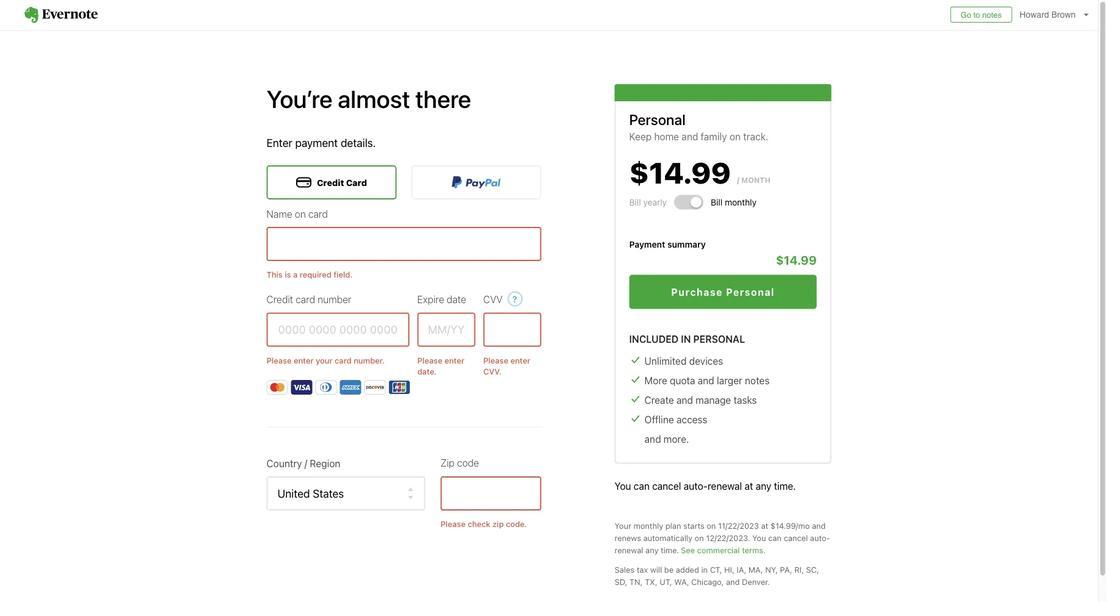 Task type: describe. For each thing, give the bounding box(es) containing it.
0 horizontal spatial cancel
[[652, 481, 681, 492]]

track.
[[743, 131, 769, 143]]

and inside your monthly plan starts on 11/22/2023 at $14.99/mo and renews automatically on 12/22/2023. you can cancel auto- renewal any time.
[[812, 522, 826, 531]]

renewal inside your monthly plan starts on 11/22/2023 at $14.99/mo and renews automatically on 12/22/2023. you can cancel auto- renewal any time.
[[615, 546, 643, 555]]

details.
[[341, 136, 376, 149]]

wa,
[[674, 578, 689, 587]]

more
[[645, 375, 667, 387]]

devices
[[689, 355, 723, 367]]

bill yearly
[[629, 197, 667, 208]]

bill monthly
[[711, 197, 757, 208]]

zip
[[493, 520, 504, 529]]

0 vertical spatial renewal
[[708, 481, 742, 492]]

personal keep home and family on track.
[[629, 111, 769, 143]]

question mark image
[[508, 289, 523, 310]]

cancel inside your monthly plan starts on 11/22/2023 at $14.99/mo and renews automatically on 12/22/2023. you can cancel auto- renewal any time.
[[784, 534, 808, 543]]

Credit card number text field
[[267, 313, 410, 347]]

bill for bill monthly
[[711, 197, 723, 208]]

chicago,
[[691, 578, 724, 587]]

quota
[[670, 375, 695, 387]]

monthly for bill
[[725, 197, 757, 208]]

offline access
[[645, 414, 708, 426]]

0 vertical spatial in
[[681, 333, 691, 345]]

Name on card text field
[[267, 227, 541, 261]]

date
[[447, 294, 466, 306]]

is
[[285, 270, 291, 279]]

at inside your monthly plan starts on 11/22/2023 at $14.99/mo and renews automatically on 12/22/2023. you can cancel auto- renewal any time.
[[761, 522, 768, 531]]

number.
[[354, 356, 385, 365]]

check
[[468, 520, 491, 529]]

see
[[681, 546, 695, 555]]

howard
[[1020, 10, 1049, 20]]

commercial
[[697, 546, 740, 555]]

in inside sales tax will be added in ct, hi, ia, ma, ny, pa, ri, sc, sd, tn, tx, ut, wa, chicago, and denver.
[[701, 566, 708, 575]]

purchase personal button
[[629, 275, 817, 309]]

can inside your monthly plan starts on 11/22/2023 at $14.99/mo and renews automatically on 12/22/2023. you can cancel auto- renewal any time.
[[768, 534, 782, 543]]

and inside sales tax will be added in ct, hi, ia, ma, ny, pa, ri, sc, sd, tn, tx, ut, wa, chicago, and denver.
[[726, 578, 740, 587]]

credit card number
[[267, 294, 352, 306]]

0 vertical spatial any
[[756, 481, 772, 492]]

go to notes link
[[951, 7, 1012, 23]]

enter inside 'please enter cvv.'
[[511, 356, 530, 365]]

0 horizontal spatial can
[[634, 481, 650, 492]]

enter for date
[[445, 356, 465, 365]]

and down offline
[[645, 434, 661, 445]]

howard brown
[[1020, 10, 1076, 20]]

sales tax will be added in ct, hi, ia, ma, ny, pa, ri, sc, sd, tn, tx, ut, wa, chicago, and denver.
[[615, 566, 819, 587]]

added
[[676, 566, 699, 575]]

summary
[[668, 240, 706, 250]]

tasks
[[734, 395, 757, 406]]

12/22/2023.
[[706, 534, 750, 543]]

$14.99 inside payment summary $14.99
[[776, 253, 817, 267]]

enter payment details.
[[267, 136, 376, 149]]

japan credit bureau image
[[389, 380, 410, 395]]

see commercial terms.
[[681, 546, 766, 555]]

enter for card
[[294, 356, 314, 365]]

sc,
[[806, 566, 819, 575]]

visa image
[[291, 380, 312, 395]]

howard brown link
[[1017, 0, 1098, 30]]

1 vertical spatial card
[[296, 294, 315, 306]]

you're almost there
[[267, 85, 471, 113]]

almost
[[338, 85, 410, 113]]

starts
[[683, 522, 705, 531]]

card
[[346, 178, 367, 188]]

date.
[[417, 367, 437, 376]]

bill for bill yearly
[[629, 197, 641, 208]]

brown
[[1052, 10, 1076, 20]]

expire date
[[417, 294, 466, 306]]

terms.
[[742, 546, 766, 555]]

country
[[267, 458, 302, 470]]

evernote link
[[12, 0, 110, 30]]

expire
[[417, 294, 444, 306]]

you're
[[267, 85, 333, 113]]

will
[[650, 566, 662, 575]]

go to notes
[[961, 10, 1002, 19]]

ia,
[[737, 566, 747, 575]]

please enter your card number.
[[267, 356, 385, 365]]

offline
[[645, 414, 674, 426]]

payment
[[295, 136, 338, 149]]

0 vertical spatial card
[[308, 208, 328, 220]]

0 vertical spatial you
[[615, 481, 631, 492]]

cvv
[[483, 294, 503, 306]]

this is a required field.
[[267, 270, 353, 279]]

this
[[267, 270, 283, 279]]

please enter cvv.
[[483, 356, 530, 376]]

credit card
[[317, 178, 367, 188]]

/ for $14.99
[[737, 176, 740, 185]]

tx,
[[645, 578, 658, 587]]

personal inside personal keep home and family on track.
[[629, 111, 686, 128]]

plan
[[666, 522, 681, 531]]

credit for credit card
[[317, 178, 344, 188]]

you can cancel auto-renewal at any time.
[[615, 481, 796, 492]]

$14.99/mo
[[771, 522, 810, 531]]

ma,
[[749, 566, 763, 575]]

go
[[961, 10, 971, 19]]

see commercial terms. link
[[681, 544, 766, 557]]

1 horizontal spatial notes
[[983, 10, 1002, 19]]

ny,
[[765, 566, 778, 575]]

ct,
[[710, 566, 722, 575]]

sd,
[[615, 578, 627, 587]]

payment
[[629, 240, 665, 250]]

cvv.
[[483, 367, 502, 376]]



Task type: locate. For each thing, give the bounding box(es) containing it.
code
[[457, 458, 479, 469]]

1 vertical spatial time.
[[661, 546, 679, 555]]

0 vertical spatial /
[[737, 176, 740, 185]]

bill left yearly
[[629, 197, 641, 208]]

0 horizontal spatial /
[[305, 458, 307, 470]]

1 horizontal spatial auto-
[[810, 534, 830, 543]]

1 enter from the left
[[294, 356, 314, 365]]

1 vertical spatial personal
[[726, 286, 775, 298]]

1 vertical spatial /
[[305, 458, 307, 470]]

please check zip code.
[[441, 520, 527, 529]]

required
[[300, 270, 332, 279]]

personal up home at right
[[629, 111, 686, 128]]

monthly up automatically
[[634, 522, 663, 531]]

on down starts
[[695, 534, 704, 543]]

notes
[[983, 10, 1002, 19], [745, 375, 770, 387]]

country / region
[[267, 458, 340, 470]]

1 vertical spatial any
[[646, 546, 659, 555]]

access
[[677, 414, 708, 426]]

your
[[316, 356, 333, 365]]

time. up $14.99/mo on the right bottom
[[774, 481, 796, 492]]

1 horizontal spatial enter
[[445, 356, 465, 365]]

1 horizontal spatial time.
[[774, 481, 796, 492]]

your
[[615, 522, 631, 531]]

1 vertical spatial credit
[[267, 294, 293, 306]]

2 horizontal spatial enter
[[511, 356, 530, 365]]

enter down cvv "text box"
[[511, 356, 530, 365]]

cancel down $14.99/mo on the right bottom
[[784, 534, 808, 543]]

2 bill from the left
[[711, 197, 723, 208]]

denver.
[[742, 578, 770, 587]]

field.
[[334, 270, 353, 279]]

ri,
[[795, 566, 804, 575]]

time. down automatically
[[661, 546, 679, 555]]

0 horizontal spatial you
[[615, 481, 631, 492]]

and more.
[[645, 434, 689, 445]]

2 vertical spatial card
[[335, 356, 352, 365]]

card down this is a required field.
[[296, 294, 315, 306]]

/ left region
[[305, 458, 307, 470]]

can down and more.
[[634, 481, 650, 492]]

number
[[318, 294, 352, 306]]

0 vertical spatial credit
[[317, 178, 344, 188]]

please enter date.
[[417, 356, 465, 376]]

personal inside "button"
[[726, 286, 775, 298]]

1 vertical spatial you
[[752, 534, 766, 543]]

0 horizontal spatial auto-
[[684, 481, 708, 492]]

monthly down month
[[725, 197, 757, 208]]

0 horizontal spatial $14.99
[[629, 155, 731, 190]]

0 vertical spatial at
[[745, 481, 753, 492]]

1 vertical spatial auto-
[[810, 534, 830, 543]]

automatically
[[643, 534, 693, 543]]

enter down expire date text box
[[445, 356, 465, 365]]

and right $14.99/mo on the right bottom
[[812, 522, 826, 531]]

personal
[[629, 111, 686, 128], [726, 286, 775, 298], [693, 333, 745, 345]]

1 vertical spatial in
[[701, 566, 708, 575]]

personal down payment summary $14.99
[[726, 286, 775, 298]]

CVV text field
[[483, 313, 541, 347]]

1 horizontal spatial any
[[756, 481, 772, 492]]

0 horizontal spatial any
[[646, 546, 659, 555]]

credit down the this
[[267, 294, 293, 306]]

more.
[[664, 434, 689, 445]]

bill down $14.99 / month
[[711, 197, 723, 208]]

0 horizontal spatial at
[[745, 481, 753, 492]]

more quota and larger notes
[[645, 375, 770, 387]]

card down creditcard icon
[[308, 208, 328, 220]]

there
[[415, 85, 471, 113]]

please up cvv.
[[483, 356, 508, 365]]

credit
[[317, 178, 344, 188], [267, 294, 293, 306]]

and
[[682, 131, 698, 143], [698, 375, 714, 387], [677, 395, 693, 406], [645, 434, 661, 445], [812, 522, 826, 531], [726, 578, 740, 587]]

1 horizontal spatial credit
[[317, 178, 344, 188]]

and down hi,
[[726, 578, 740, 587]]

0 vertical spatial personal
[[629, 111, 686, 128]]

renewal up 11/22/2023
[[708, 481, 742, 492]]

monthly inside your monthly plan starts on 11/22/2023 at $14.99/mo and renews automatically on 12/22/2023. you can cancel auto- renewal any time.
[[634, 522, 663, 531]]

personal up devices
[[693, 333, 745, 345]]

you up "your"
[[615, 481, 631, 492]]

on left track. in the right top of the page
[[730, 131, 741, 143]]

0 horizontal spatial credit
[[267, 294, 293, 306]]

on right starts
[[707, 522, 716, 531]]

at
[[745, 481, 753, 492], [761, 522, 768, 531]]

you
[[615, 481, 631, 492], [752, 534, 766, 543]]

2 vertical spatial personal
[[693, 333, 745, 345]]

master card image
[[267, 380, 288, 395]]

Expire date text field
[[417, 313, 475, 347]]

sales
[[615, 566, 635, 575]]

1 vertical spatial renewal
[[615, 546, 643, 555]]

$14.99 / month
[[629, 155, 771, 190]]

family
[[701, 131, 727, 143]]

be
[[664, 566, 674, 575]]

a
[[293, 270, 298, 279]]

unlimited
[[645, 355, 687, 367]]

at left $14.99/mo on the right bottom
[[761, 522, 768, 531]]

in up unlimited devices in the right bottom of the page
[[681, 333, 691, 345]]

1 vertical spatial $14.99
[[776, 253, 817, 267]]

please left check
[[441, 520, 466, 529]]

zip
[[441, 458, 455, 469]]

1 horizontal spatial /
[[737, 176, 740, 185]]

0 horizontal spatial monthly
[[634, 522, 663, 531]]

0 vertical spatial cancel
[[652, 481, 681, 492]]

larger
[[717, 375, 743, 387]]

manage
[[696, 395, 731, 406]]

hi,
[[724, 566, 735, 575]]

and right home at right
[[682, 131, 698, 143]]

enter
[[267, 136, 292, 149]]

0 horizontal spatial bill
[[629, 197, 641, 208]]

code.
[[506, 520, 527, 529]]

on inside personal keep home and family on track.
[[730, 131, 741, 143]]

1 horizontal spatial you
[[752, 534, 766, 543]]

/ for country
[[305, 458, 307, 470]]

auto- up starts
[[684, 481, 708, 492]]

0 horizontal spatial renewal
[[615, 546, 643, 555]]

name
[[267, 208, 292, 220]]

included
[[629, 333, 679, 345]]

credit left card
[[317, 178, 344, 188]]

1 horizontal spatial can
[[768, 534, 782, 543]]

and inside personal keep home and family on track.
[[682, 131, 698, 143]]

notes up tasks
[[745, 375, 770, 387]]

0 vertical spatial $14.99
[[629, 155, 731, 190]]

enter
[[294, 356, 314, 365], [445, 356, 465, 365], [511, 356, 530, 365]]

0 vertical spatial time.
[[774, 481, 796, 492]]

1 vertical spatial cancel
[[784, 534, 808, 543]]

0 vertical spatial auto-
[[684, 481, 708, 492]]

/ left month
[[737, 176, 740, 185]]

cancel up plan
[[652, 481, 681, 492]]

to
[[974, 10, 980, 19]]

enter inside please enter date.
[[445, 356, 465, 365]]

diner's club image
[[315, 380, 337, 395]]

and down devices
[[698, 375, 714, 387]]

on
[[730, 131, 741, 143], [295, 208, 306, 220], [707, 522, 716, 531], [695, 534, 704, 543]]

auto-
[[684, 481, 708, 492], [810, 534, 830, 543]]

1 vertical spatial monthly
[[634, 522, 663, 531]]

monthly for your
[[634, 522, 663, 531]]

payment summary $14.99
[[629, 240, 817, 267]]

$14.99
[[629, 155, 731, 190], [776, 253, 817, 267]]

paypal image
[[452, 177, 501, 189]]

time. inside your monthly plan starts on 11/22/2023 at $14.99/mo and renews automatically on 12/22/2023. you can cancel auto- renewal any time.
[[661, 546, 679, 555]]

please for credit card number
[[267, 356, 292, 365]]

0 horizontal spatial enter
[[294, 356, 314, 365]]

Zip code text field
[[441, 477, 541, 511]]

0 horizontal spatial notes
[[745, 375, 770, 387]]

0 vertical spatial monthly
[[725, 197, 757, 208]]

2 enter from the left
[[445, 356, 465, 365]]

any up 'will'
[[646, 546, 659, 555]]

notes right to
[[983, 10, 1002, 19]]

any inside your monthly plan starts on 11/22/2023 at $14.99/mo and renews automatically on 12/22/2023. you can cancel auto- renewal any time.
[[646, 546, 659, 555]]

any up 11/22/2023
[[756, 481, 772, 492]]

on right name
[[295, 208, 306, 220]]

0 vertical spatial notes
[[983, 10, 1002, 19]]

name on card
[[267, 208, 328, 220]]

1 horizontal spatial bill
[[711, 197, 723, 208]]

please inside please enter date.
[[417, 356, 442, 365]]

region
[[310, 458, 340, 470]]

card right your
[[335, 356, 352, 365]]

1 horizontal spatial in
[[701, 566, 708, 575]]

0 vertical spatial can
[[634, 481, 650, 492]]

1 bill from the left
[[629, 197, 641, 208]]

any
[[756, 481, 772, 492], [646, 546, 659, 555]]

you up terms.
[[752, 534, 766, 543]]

please for expire date
[[417, 356, 442, 365]]

/ inside $14.99 / month
[[737, 176, 740, 185]]

in left ct,
[[701, 566, 708, 575]]

1 horizontal spatial at
[[761, 522, 768, 531]]

credit for credit card number
[[267, 294, 293, 306]]

home
[[654, 131, 679, 143]]

keep
[[629, 131, 652, 143]]

1 horizontal spatial $14.99
[[776, 253, 817, 267]]

purchase
[[671, 286, 723, 298]]

in
[[681, 333, 691, 345], [701, 566, 708, 575]]

you inside your monthly plan starts on 11/22/2023 at $14.99/mo and renews automatically on 12/22/2023. you can cancel auto- renewal any time.
[[752, 534, 766, 543]]

time.
[[774, 481, 796, 492], [661, 546, 679, 555]]

1 horizontal spatial monthly
[[725, 197, 757, 208]]

auto- up sc,
[[810, 534, 830, 543]]

discover image
[[364, 380, 386, 395]]

ut,
[[660, 578, 672, 587]]

please up master card image
[[267, 356, 292, 365]]

and down quota at the right of page
[[677, 395, 693, 406]]

bill
[[629, 197, 641, 208], [711, 197, 723, 208]]

11/22/2023
[[718, 522, 759, 531]]

3 enter from the left
[[511, 356, 530, 365]]

tax
[[637, 566, 648, 575]]

creditcard image
[[296, 177, 311, 188]]

at up 11/22/2023
[[745, 481, 753, 492]]

evernote image
[[12, 7, 110, 23]]

included in personal
[[629, 333, 745, 345]]

0 horizontal spatial time.
[[661, 546, 679, 555]]

enter left your
[[294, 356, 314, 365]]

renews
[[615, 534, 641, 543]]

unlimited devices
[[645, 355, 723, 367]]

tn,
[[630, 578, 643, 587]]

please for zip code
[[441, 520, 466, 529]]

renewal down renews
[[615, 546, 643, 555]]

1 vertical spatial notes
[[745, 375, 770, 387]]

1 horizontal spatial cancel
[[784, 534, 808, 543]]

/
[[737, 176, 740, 185], [305, 458, 307, 470]]

please up date.
[[417, 356, 442, 365]]

create and manage tasks
[[645, 395, 757, 406]]

please
[[267, 356, 292, 365], [417, 356, 442, 365], [483, 356, 508, 365], [441, 520, 466, 529]]

1 vertical spatial can
[[768, 534, 782, 543]]

auto- inside your monthly plan starts on 11/22/2023 at $14.99/mo and renews automatically on 12/22/2023. you can cancel auto- renewal any time.
[[810, 534, 830, 543]]

renewal
[[708, 481, 742, 492], [615, 546, 643, 555]]

0 horizontal spatial in
[[681, 333, 691, 345]]

1 vertical spatial at
[[761, 522, 768, 531]]

please inside 'please enter cvv.'
[[483, 356, 508, 365]]

1 horizontal spatial renewal
[[708, 481, 742, 492]]

american express image
[[340, 380, 361, 395]]

can down $14.99/mo on the right bottom
[[768, 534, 782, 543]]

month
[[741, 176, 771, 185]]



Task type: vqa. For each thing, say whether or not it's contained in the screenshot.
bottom $14.99
yes



